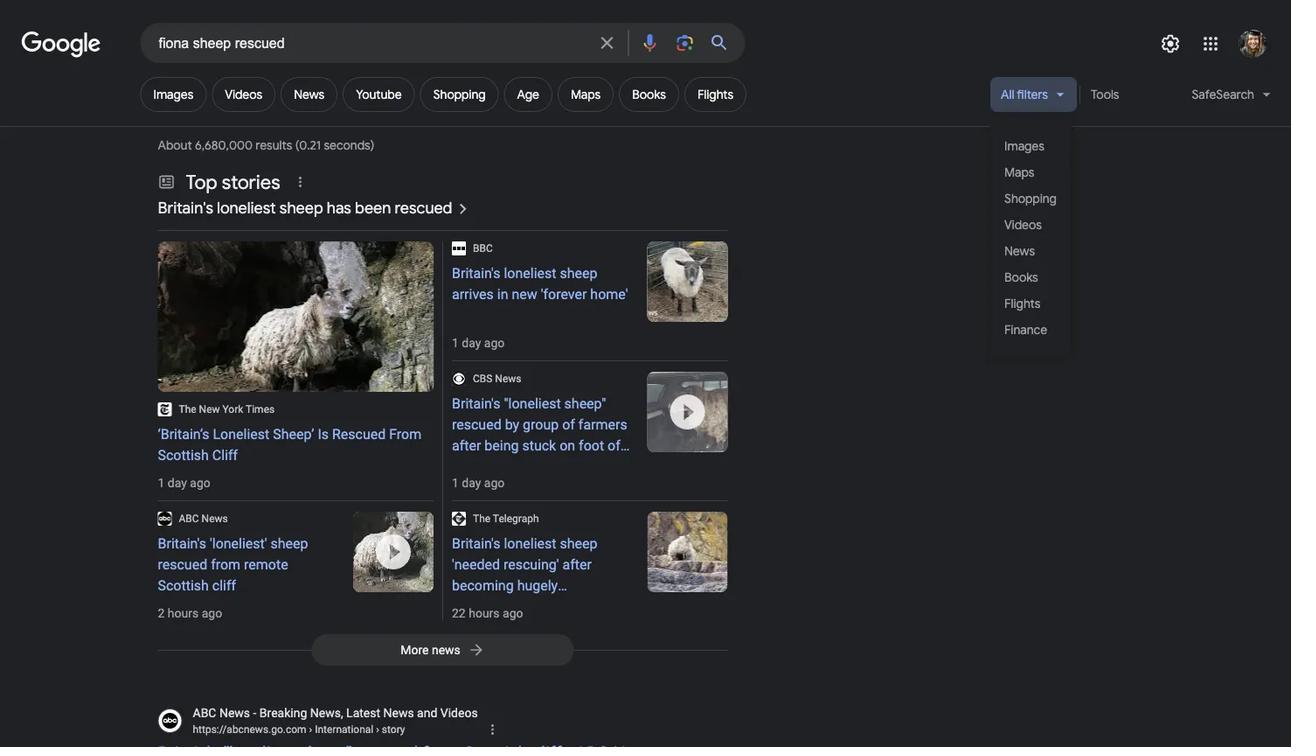 Task type: locate. For each thing, give the bounding box(es) containing it.
books link
[[619, 77, 680, 112], [991, 264, 1071, 290]]

0 vertical spatial shopping link
[[420, 77, 499, 112]]

loneliest up rescuing'
[[504, 535, 557, 551]]

1 vertical spatial maps
[[1005, 164, 1035, 180]]

0 vertical spatial the
[[179, 403, 196, 415]]

international
[[315, 723, 374, 736]]

1 horizontal spatial 2
[[550, 458, 558, 474]]

day down for
[[462, 475, 481, 490]]

sheep inside britain's loneliest sheep 'needed rescuing' after becoming hugely overweight, says dumfries farmer
[[560, 535, 598, 551]]

› International › story text field
[[307, 723, 405, 736]]

books link up finance link
[[991, 264, 1071, 290]]

age link
[[504, 77, 553, 112]]

news,
[[310, 705, 343, 720]]

0 vertical spatial cliff
[[452, 458, 476, 474]]

britain's "loneliest sheep" rescued by group of farmers after being stuck  on foot of cliff for at least 2 years heading
[[452, 393, 630, 474]]

0 vertical spatial scottish
[[158, 446, 209, 463]]

None text field
[[193, 722, 405, 737]]

1 horizontal spatial maps
[[1005, 164, 1035, 180]]

0 vertical spatial videos
[[225, 87, 263, 102]]

1 vertical spatial of
[[608, 437, 621, 453]]

images link
[[140, 77, 207, 112], [991, 133, 1071, 159]]

images inside menu
[[1005, 138, 1045, 154]]

after inside britain's loneliest sheep 'needed rescuing' after becoming hugely overweight, says dumfries farmer
[[563, 556, 592, 572]]

1 horizontal spatial flights
[[1005, 296, 1041, 311]]

0 horizontal spatial the
[[179, 403, 196, 415]]

videos link
[[212, 77, 276, 112], [991, 212, 1071, 238]]

all filters button
[[991, 77, 1078, 119]]

1 hours from the left
[[168, 606, 199, 620]]

britain's
[[158, 198, 213, 218], [452, 265, 501, 281], [452, 395, 501, 411], [158, 535, 206, 551], [452, 535, 501, 551]]

abc
[[179, 513, 199, 525], [193, 705, 216, 720]]

loneliest for has
[[217, 198, 276, 218]]

day up abc news
[[168, 475, 187, 490]]

1 vertical spatial 2
[[158, 606, 165, 620]]

1 vertical spatial cliff
[[212, 577, 236, 593]]

scottish for britain's 'loneliest' sheep rescued from remote scottish cliff
[[158, 577, 209, 593]]

1
[[452, 335, 459, 350], [158, 475, 165, 490], [452, 475, 459, 490]]

loneliest inside britain's loneliest sheep arrives in new 'forever home'
[[504, 265, 557, 281]]

after
[[452, 437, 481, 453], [563, 556, 592, 572]]

the
[[179, 403, 196, 415], [473, 513, 491, 525]]

maps link down all filters popup button at right top
[[991, 159, 1071, 185]]

1 horizontal spatial cliff
[[452, 458, 476, 474]]

flights link
[[685, 77, 747, 112], [991, 290, 1071, 317]]

1 horizontal spatial videos link
[[991, 212, 1071, 238]]

2 hours from the left
[[469, 606, 500, 620]]

britain's "loneliest sheep" rescued by group of farmers after being stuck  on foot of cliff for at least 2 years 1 day ago
[[452, 395, 628, 490]]

1 vertical spatial the
[[473, 513, 491, 525]]

2 vertical spatial rescued
[[158, 556, 207, 572]]

0 vertical spatial abc
[[179, 513, 199, 525]]

after up dumfries
[[563, 556, 592, 572]]

loneliest down 'stories'
[[217, 198, 276, 218]]

1 vertical spatial loneliest
[[504, 265, 557, 281]]

in
[[497, 286, 509, 302]]

0 horizontal spatial images
[[154, 87, 194, 102]]

books down search by voice icon
[[633, 87, 666, 102]]

ago for britain's loneliest sheep 'needed rescuing' after becoming hugely overweight, says dumfries farmer
[[503, 606, 524, 620]]

britain's up 'needed
[[452, 535, 501, 551]]

› left story
[[376, 723, 379, 736]]

scottish inside the 'britain's loneliest sheep' is rescued from scottish cliff
[[158, 446, 209, 463]]

abc inside abc news - breaking news, latest news and videos https://abcnews.go.com › international › story
[[193, 705, 216, 720]]

1 vertical spatial videos
[[1005, 217, 1043, 233]]

shopping inside menu
[[1005, 191, 1057, 206]]

1 horizontal spatial hours
[[469, 606, 500, 620]]

remote
[[244, 556, 288, 572]]

says
[[527, 598, 555, 614]]

maps down all filters popup button at right top
[[1005, 164, 1035, 180]]

0 vertical spatial of
[[563, 416, 575, 432]]

rescued right been at left top
[[395, 198, 453, 218]]

1 vertical spatial scottish
[[158, 577, 209, 593]]

books link down search by voice icon
[[619, 77, 680, 112]]

1 vertical spatial maps link
[[991, 159, 1071, 185]]

britain's down "cbs"
[[452, 395, 501, 411]]

rescued inside "britain's 'loneliest' sheep rescued from remote scottish cliff"
[[158, 556, 207, 572]]

images down all filters popup button at right top
[[1005, 138, 1045, 154]]

sheep for remote
[[271, 535, 308, 551]]

news link
[[281, 77, 338, 112], [991, 238, 1071, 264]]

flights link down the search by image on the top of page
[[685, 77, 747, 112]]

none text field containing https://abcnews.go.com
[[193, 722, 405, 737]]

sheep inside "britain's 'loneliest' sheep rescued from remote scottish cliff"
[[271, 535, 308, 551]]

loneliest
[[213, 425, 270, 442]]

of up on at the bottom
[[563, 416, 575, 432]]

farmers
[[579, 416, 628, 432]]

0 horizontal spatial shopping
[[434, 87, 486, 102]]

sheep up "remote"
[[271, 535, 308, 551]]

images link up about
[[140, 77, 207, 112]]

0 horizontal spatial maps link
[[558, 77, 614, 112]]

0 horizontal spatial ›
[[309, 723, 312, 736]]

images link down all filters popup button at right top
[[991, 133, 1071, 159]]

1 horizontal spatial books link
[[991, 264, 1071, 290]]

1 horizontal spatial videos
[[441, 705, 478, 720]]

'britain's loneliest sheep' is rescued from scottish cliff
[[158, 425, 422, 463]]

1 vertical spatial abc
[[193, 705, 216, 720]]

1 day ago up "cbs"
[[452, 335, 505, 350]]

0 vertical spatial after
[[452, 437, 481, 453]]

day inside the britain's "loneliest sheep" rescued by group of farmers after being stuck  on foot of cliff for at least 2 years 1 day ago
[[462, 475, 481, 490]]

cliff left for
[[452, 458, 476, 474]]

'needed
[[452, 556, 500, 572]]

1 vertical spatial flights
[[1005, 296, 1041, 311]]

britain's up the arrives
[[452, 265, 501, 281]]

sheep up 'forever
[[560, 265, 598, 281]]

2
[[550, 458, 558, 474], [158, 606, 165, 620]]

rescued
[[395, 198, 453, 218], [452, 416, 502, 432], [158, 556, 207, 572]]

books up finance
[[1005, 269, 1039, 285]]

rescued for britain's 'loneliest' sheep rescued from remote scottish cliff
[[158, 556, 207, 572]]

1 horizontal spatial shopping
[[1005, 191, 1057, 206]]

1 horizontal spatial images
[[1005, 138, 1045, 154]]

sheep inside britain's loneliest sheep arrives in new 'forever home'
[[560, 265, 598, 281]]

None search field
[[0, 22, 746, 63]]

news inside menu
[[1005, 243, 1036, 259]]

0 horizontal spatial videos
[[225, 87, 263, 102]]

britain's inside britain's loneliest sheep arrives in new 'forever home'
[[452, 265, 501, 281]]

1 horizontal spatial ›
[[376, 723, 379, 736]]

1 vertical spatial books
[[1005, 269, 1039, 285]]

'loneliest'
[[210, 535, 267, 551]]

britain's inside britain's loneliest sheep 'needed rescuing' after becoming hugely overweight, says dumfries farmer
[[452, 535, 501, 551]]

abc up https://abcnews.go.com
[[193, 705, 216, 720]]

ago down for
[[484, 475, 505, 490]]

add age element
[[517, 87, 540, 102]]

ago up cbs news
[[484, 335, 505, 350]]

0 vertical spatial books link
[[619, 77, 680, 112]]

images link for maps
[[991, 133, 1071, 159]]

maps right age
[[571, 87, 601, 102]]

1 vertical spatial 1 day ago
[[158, 475, 211, 490]]

1 day ago
[[452, 335, 505, 350], [158, 475, 211, 490]]

0 horizontal spatial books
[[633, 87, 666, 102]]

0 vertical spatial images link
[[140, 77, 207, 112]]

0 vertical spatial shopping
[[434, 87, 486, 102]]

books
[[633, 87, 666, 102], [1005, 269, 1039, 285]]

add images element
[[154, 87, 194, 102]]

0 horizontal spatial of
[[563, 416, 575, 432]]

1 vertical spatial images link
[[991, 133, 1071, 159]]

1 › from the left
[[309, 723, 312, 736]]

sheep
[[280, 198, 323, 218], [560, 265, 598, 281], [271, 535, 308, 551], [560, 535, 598, 551]]

0 vertical spatial flights
[[698, 87, 734, 102]]

the for britain's
[[473, 513, 491, 525]]

1 vertical spatial videos link
[[991, 212, 1071, 238]]

0 vertical spatial images
[[154, 87, 194, 102]]

news
[[294, 87, 325, 102], [1005, 243, 1036, 259], [495, 373, 522, 385], [202, 513, 228, 525], [219, 705, 250, 720], [384, 705, 414, 720]]

1 vertical spatial shopping
[[1005, 191, 1057, 206]]

1 horizontal spatial images link
[[991, 133, 1071, 159]]

0 vertical spatial 2
[[550, 458, 558, 474]]

videos for leftmost videos link
[[225, 87, 263, 102]]

0 horizontal spatial news link
[[281, 77, 338, 112]]

2 down "britain's 'loneliest' sheep rescued from remote scottish cliff"
[[158, 606, 165, 620]]

maps link
[[558, 77, 614, 112], [991, 159, 1071, 185]]

abc for abc news - breaking news, latest news and videos https://abcnews.go.com › international › story
[[193, 705, 216, 720]]

hours
[[168, 606, 199, 620], [469, 606, 500, 620]]

the left "new"
[[179, 403, 196, 415]]

videos inside menu
[[1005, 217, 1043, 233]]

scottish up 2 hours ago
[[158, 577, 209, 593]]

1 vertical spatial after
[[563, 556, 592, 572]]

images up about
[[154, 87, 194, 102]]

stuck
[[523, 437, 557, 453]]

0 vertical spatial loneliest
[[217, 198, 276, 218]]

0 vertical spatial videos link
[[212, 77, 276, 112]]

sheep up dumfries
[[560, 535, 598, 551]]

1 day ago up abc news
[[158, 475, 211, 490]]

0 horizontal spatial 1 day ago
[[158, 475, 211, 490]]

the left telegraph
[[473, 513, 491, 525]]

maps link right age
[[558, 77, 614, 112]]

1 vertical spatial flights link
[[991, 290, 1071, 317]]

sheep'
[[273, 425, 314, 442]]

britain's inside "britain's 'loneliest' sheep rescued from remote scottish cliff"
[[158, 535, 206, 551]]

1 scottish from the top
[[158, 446, 209, 463]]

news up finance
[[1005, 243, 1036, 259]]

0 horizontal spatial after
[[452, 437, 481, 453]]

menu
[[991, 119, 1071, 357]]

day for 'britain's loneliest sheep' is rescued from scottish cliff
[[168, 475, 187, 490]]

britain's loneliest sheep has been rescued
[[158, 198, 453, 218]]

ago left says
[[503, 606, 524, 620]]

loneliest up new
[[504, 265, 557, 281]]

0 vertical spatial flights link
[[685, 77, 747, 112]]

abc up "britain's 'loneliest' sheep rescued from remote scottish cliff"
[[179, 513, 199, 525]]

britain's down top
[[158, 198, 213, 218]]

1 inside the britain's "loneliest sheep" rescued by group of farmers after being stuck  on foot of cliff for at least 2 years 1 day ago
[[452, 475, 459, 490]]

tools
[[1092, 87, 1120, 102]]

2 vertical spatial videos
[[441, 705, 478, 720]]

images
[[154, 87, 194, 102], [1005, 138, 1045, 154]]

ago down from at the left bottom of page
[[202, 606, 222, 620]]

1 vertical spatial shopping link
[[991, 185, 1071, 212]]

sheep for rescued
[[280, 198, 323, 218]]

news link up finance link
[[991, 238, 1071, 264]]

top stories
[[186, 170, 280, 194]]

dumfries
[[559, 598, 616, 614]]

0 vertical spatial books
[[633, 87, 666, 102]]

›
[[309, 723, 312, 736], [376, 723, 379, 736]]

flights
[[698, 87, 734, 102], [1005, 296, 1041, 311]]

2 vertical spatial loneliest
[[504, 535, 557, 551]]

of right foot
[[608, 437, 621, 453]]

hours down "britain's 'loneliest' sheep rescued from remote scottish cliff"
[[168, 606, 199, 620]]

2 right least
[[550, 458, 558, 474]]

'britain's
[[158, 425, 210, 442]]

https://abcnews.go.com
[[193, 723, 307, 736]]

videos
[[225, 87, 263, 102], [1005, 217, 1043, 233], [441, 705, 478, 720]]

1 for 'britain's loneliest sheep' is rescued from scottish cliff
[[158, 475, 165, 490]]

0 horizontal spatial cliff
[[212, 577, 236, 593]]

1 horizontal spatial maps link
[[991, 159, 1071, 185]]

and
[[417, 705, 438, 720]]

being
[[485, 437, 519, 453]]

shopping
[[434, 87, 486, 102], [1005, 191, 1057, 206]]

rescued inside the britain's "loneliest sheep" rescued by group of farmers after being stuck  on foot of cliff for at least 2 years 1 day ago
[[452, 416, 502, 432]]

rescued left from at the left bottom of page
[[158, 556, 207, 572]]

maps
[[571, 87, 601, 102], [1005, 164, 1035, 180]]

0 horizontal spatial maps
[[571, 87, 601, 102]]

britain's down abc news
[[158, 535, 206, 551]]

ago up abc news
[[190, 475, 211, 490]]

day up "cbs"
[[462, 335, 481, 350]]

day
[[462, 335, 481, 350], [168, 475, 187, 490], [462, 475, 481, 490]]

abc news
[[179, 513, 228, 525]]

loneliest
[[217, 198, 276, 218], [504, 265, 557, 281], [504, 535, 557, 551]]

york
[[223, 403, 243, 415]]

hours right 22
[[469, 606, 500, 620]]

rescued up being on the bottom left of the page
[[452, 416, 502, 432]]

1 day ago for britain's loneliest sheep arrives in new 'forever home'
[[452, 335, 505, 350]]

1 horizontal spatial of
[[608, 437, 621, 453]]

news link up (0.21
[[281, 77, 338, 112]]

0 vertical spatial maps link
[[558, 77, 614, 112]]

'britain's loneliest sheep' is rescued from scottish cliff heading
[[158, 423, 434, 465]]

been
[[355, 198, 391, 218]]

loneliest inside britain's loneliest sheep 'needed rescuing' after becoming hugely overweight, says dumfries farmer
[[504, 535, 557, 551]]

abc news - breaking news, latest news and videos https://abcnews.go.com › international › story
[[193, 705, 478, 736]]

images for videos
[[154, 87, 194, 102]]

of
[[563, 416, 575, 432], [608, 437, 621, 453]]

scottish inside "britain's 'loneliest' sheep rescued from remote scottish cliff"
[[158, 577, 209, 593]]

for
[[480, 458, 497, 474]]

britain's inside the britain's "loneliest sheep" rescued by group of farmers after being stuck  on foot of cliff for at least 2 years 1 day ago
[[452, 395, 501, 411]]

1 horizontal spatial shopping link
[[991, 185, 1071, 212]]

cliff inside "britain's 'loneliest' sheep rescued from remote scottish cliff"
[[212, 577, 236, 593]]

1 vertical spatial rescued
[[452, 416, 502, 432]]

cliff
[[452, 458, 476, 474], [212, 577, 236, 593]]

0 horizontal spatial hours
[[168, 606, 199, 620]]

flights link up finance
[[991, 290, 1071, 317]]

0 horizontal spatial images link
[[140, 77, 207, 112]]

1 vertical spatial news link
[[991, 238, 1071, 264]]

finance
[[1005, 322, 1048, 338]]

1 vertical spatial images
[[1005, 138, 1045, 154]]

1 horizontal spatial after
[[563, 556, 592, 572]]

cliff down from at the left bottom of page
[[212, 577, 236, 593]]

22 hours ago
[[452, 606, 524, 620]]

› down 'news,'
[[309, 723, 312, 736]]

seconds)
[[324, 138, 375, 154]]

1 horizontal spatial books
[[1005, 269, 1039, 285]]

2 › from the left
[[376, 723, 379, 736]]

0 horizontal spatial books link
[[619, 77, 680, 112]]

1 horizontal spatial 1 day ago
[[452, 335, 505, 350]]

britain's for britain's loneliest sheep arrives in new 'forever home'
[[452, 265, 501, 281]]

britain's for britain's "loneliest sheep" rescued by group of farmers after being stuck  on foot of cliff for at least 2 years 1 day ago
[[452, 395, 501, 411]]

sheep inside britain's loneliest sheep has been rescued link
[[280, 198, 323, 218]]

britain's loneliest sheep 'needed rescuing' after becoming hugely overweight, says dumfries farmer heading
[[452, 533, 630, 635]]

sheep left has
[[280, 198, 323, 218]]

2 horizontal spatial videos
[[1005, 217, 1043, 233]]

britain's for britain's loneliest sheep 'needed rescuing' after becoming hugely overweight, says dumfries farmer
[[452, 535, 501, 551]]

1 horizontal spatial news link
[[991, 238, 1071, 264]]

britain's for britain's 'loneliest' sheep rescued from remote scottish cliff
[[158, 535, 206, 551]]

news right "cbs"
[[495, 373, 522, 385]]

ago for 'britain's loneliest sheep' is rescued from scottish cliff
[[190, 475, 211, 490]]

0 horizontal spatial flights link
[[685, 77, 747, 112]]

0 vertical spatial 1 day ago
[[452, 335, 505, 350]]

after up for
[[452, 437, 481, 453]]

2 scottish from the top
[[158, 577, 209, 593]]

cbs
[[473, 373, 493, 385]]

scottish down 'britain's
[[158, 446, 209, 463]]

0 horizontal spatial videos link
[[212, 77, 276, 112]]

1 horizontal spatial the
[[473, 513, 491, 525]]



Task type: vqa. For each thing, say whether or not it's contained in the screenshot.
search field at the top of page
yes



Task type: describe. For each thing, give the bounding box(es) containing it.
becoming
[[452, 577, 514, 593]]

years
[[561, 458, 595, 474]]

bbc
[[473, 242, 493, 254]]

1 vertical spatial books link
[[991, 264, 1071, 290]]

cliff
[[212, 446, 238, 463]]

flights inside menu
[[1005, 296, 1041, 311]]

at
[[501, 458, 513, 474]]

ago inside the britain's "loneliest sheep" rescued by group of farmers after being stuck  on foot of cliff for at least 2 years 1 day ago
[[484, 475, 505, 490]]

loneliest for 'needed
[[504, 535, 557, 551]]

-
[[253, 705, 257, 720]]

videos for the bottommost videos link
[[1005, 217, 1043, 233]]

youtube link
[[343, 77, 415, 112]]

least
[[516, 458, 546, 474]]

cliff inside the britain's "loneliest sheep" rescued by group of farmers after being stuck  on foot of cliff for at least 2 years 1 day ago
[[452, 458, 476, 474]]

0 horizontal spatial 2
[[158, 606, 165, 620]]

hours for becoming
[[469, 606, 500, 620]]

1 day ago for 'britain's loneliest sheep' is rescued from scottish cliff
[[158, 475, 211, 490]]

hours for scottish
[[168, 606, 199, 620]]

"loneliest
[[504, 395, 561, 411]]

britain's loneliest sheep has been rescued link
[[158, 198, 474, 219]]

is
[[318, 425, 329, 442]]

rescued
[[332, 425, 386, 442]]

videos inside abc news - breaking news, latest news and videos https://abcnews.go.com › international › story
[[441, 705, 478, 720]]

(0.21
[[295, 138, 321, 154]]

maps inside menu
[[1005, 164, 1035, 180]]

after inside the britain's "loneliest sheep" rescued by group of farmers after being stuck  on foot of cliff for at least 2 years 1 day ago
[[452, 437, 481, 453]]

from
[[389, 425, 422, 442]]

news left -
[[219, 705, 250, 720]]

images link for videos
[[140, 77, 207, 112]]

cbs news
[[473, 373, 522, 385]]

all filters
[[1002, 87, 1049, 102]]

Search search field
[[159, 33, 586, 55]]

1 for britain's loneliest sheep arrives in new 'forever home'
[[452, 335, 459, 350]]

about
[[158, 138, 192, 154]]

shopping for shopping link to the right
[[1005, 191, 1057, 206]]

sheep for after
[[560, 535, 598, 551]]

news up 'loneliest'
[[202, 513, 228, 525]]

2 inside the britain's "loneliest sheep" rescued by group of farmers after being stuck  on foot of cliff for at least 2 years 1 day ago
[[550, 458, 558, 474]]

age
[[517, 87, 540, 102]]

group
[[523, 416, 559, 432]]

more
[[401, 642, 429, 657]]

more news link
[[172, 634, 714, 666]]

rescued for britain's "loneliest sheep" rescued by group of farmers after being stuck  on foot of cliff for at least 2 years 1 day ago
[[452, 416, 502, 432]]

rescuing'
[[504, 556, 559, 572]]

britain's loneliest sheep 'needed rescuing' after becoming hugely overweight, says dumfries farmer
[[452, 535, 616, 635]]

britain's loneliest sheep arrives in new 'forever home' heading
[[452, 262, 630, 304]]

overweight,
[[452, 598, 523, 614]]

telegraph
[[493, 513, 539, 525]]

breaking
[[260, 705, 307, 720]]

stories
[[222, 170, 280, 194]]

new
[[512, 286, 538, 302]]

story
[[382, 723, 405, 736]]

books inside menu
[[1005, 269, 1039, 285]]

by
[[505, 416, 520, 432]]

all
[[1002, 87, 1015, 102]]

0 horizontal spatial flights
[[698, 87, 734, 102]]

farmer
[[452, 619, 494, 635]]

home'
[[591, 286, 628, 302]]

on
[[560, 437, 576, 453]]

results
[[256, 138, 293, 154]]

0 vertical spatial maps
[[571, 87, 601, 102]]

search by image image
[[675, 32, 696, 53]]

more news
[[401, 642, 461, 657]]

search by voice image
[[640, 32, 661, 53]]

loneliest for arrives
[[504, 265, 557, 281]]

britain's loneliest sheep arrives in new 'forever home'
[[452, 265, 628, 302]]

top
[[186, 170, 218, 194]]

times
[[246, 403, 275, 415]]

news
[[432, 642, 461, 657]]

add youtube element
[[356, 87, 402, 102]]

0 vertical spatial rescued
[[395, 198, 453, 218]]

0 vertical spatial news link
[[281, 77, 338, 112]]

arrives
[[452, 286, 494, 302]]

menu containing images
[[991, 119, 1071, 357]]

1 horizontal spatial flights link
[[991, 290, 1071, 317]]

ago for britain's 'loneliest' sheep rescued from remote scottish cliff
[[202, 606, 222, 620]]

ago for britain's loneliest sheep arrives in new 'forever home'
[[484, 335, 505, 350]]

from
[[211, 556, 241, 572]]

abc for abc news
[[179, 513, 199, 525]]

news up story
[[384, 705, 414, 720]]

the new york times
[[179, 403, 275, 415]]

safesearch
[[1193, 87, 1255, 102]]

news up (0.21
[[294, 87, 325, 102]]

scottish for 'britain's loneliest sheep' is rescued from scottish cliff
[[158, 446, 209, 463]]

22
[[452, 606, 466, 620]]

the telegraph
[[473, 513, 539, 525]]

sheep"
[[565, 395, 607, 411]]

latest
[[346, 705, 381, 720]]

sheep for new
[[560, 265, 598, 281]]

2 hours ago
[[158, 606, 222, 620]]

britain's 'loneliest' sheep rescued from remote scottish cliff heading
[[158, 533, 336, 596]]

tools button
[[1084, 77, 1128, 112]]

the for 'britain's
[[179, 403, 196, 415]]

britain's 'loneliest' sheep rescued from remote scottish cliff
[[158, 535, 308, 593]]

'forever
[[541, 286, 587, 302]]

filters
[[1018, 87, 1049, 102]]

new
[[199, 403, 220, 415]]

google image
[[21, 31, 102, 58]]

foot
[[579, 437, 605, 453]]

has
[[327, 198, 352, 218]]

finance link
[[991, 317, 1071, 343]]

0 horizontal spatial shopping link
[[420, 77, 499, 112]]

britain's for britain's loneliest sheep has been rescued
[[158, 198, 213, 218]]

safesearch button
[[1182, 77, 1282, 119]]

about 6,680,000 results (0.21 seconds)
[[158, 138, 377, 154]]

hugely
[[518, 577, 558, 593]]

6,680,000
[[195, 138, 253, 154]]

day for britain's loneliest sheep arrives in new 'forever home'
[[462, 335, 481, 350]]

shopping for left shopping link
[[434, 87, 486, 102]]

images for maps
[[1005, 138, 1045, 154]]

youtube
[[356, 87, 402, 102]]



